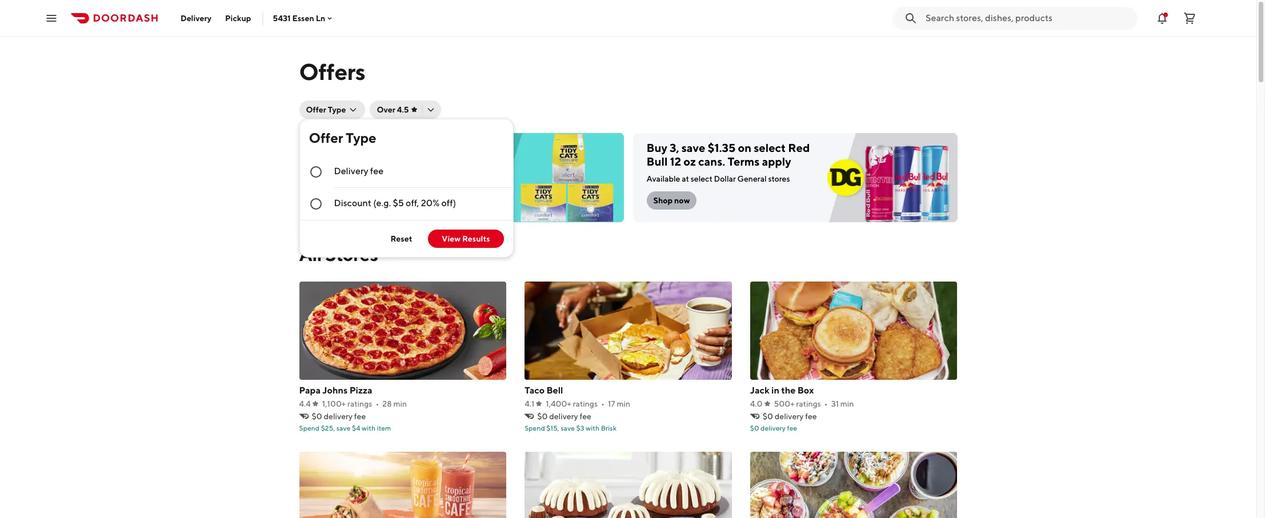 Task type: locate. For each thing, give the bounding box(es) containing it.
buy 1, save $1 on select tidy cats and more
[[313, 141, 459, 168]]

select left red
[[754, 141, 786, 154]]

now
[[313, 174, 330, 184], [344, 196, 361, 205]]

select right the at
[[691, 174, 713, 184]]

1 • from the left
[[376, 400, 379, 409]]

$0 for taco
[[538, 412, 548, 421]]

0 horizontal spatial spend
[[299, 424, 320, 433]]

with
[[362, 424, 376, 433], [586, 424, 600, 433]]

min for papa johns pizza
[[394, 400, 407, 409]]

select up the 'delivery fee' option
[[402, 141, 434, 154]]

0 horizontal spatial buy
[[313, 141, 334, 154]]

$0 up $25,
[[312, 412, 322, 421]]

on right $1.35
[[738, 141, 752, 154]]

0 vertical spatial offer
[[306, 105, 326, 114]]

save
[[346, 141, 370, 154], [682, 141, 706, 154], [337, 424, 351, 433], [561, 424, 575, 433]]

now left -
[[313, 174, 330, 184]]

open menu image
[[45, 11, 58, 25]]

0 vertical spatial delivery
[[181, 13, 212, 23]]

2 spend from the left
[[525, 424, 545, 433]]

ln
[[316, 13, 325, 23]]

type right the 1,
[[346, 130, 377, 146]]

1 buy from the left
[[313, 141, 334, 154]]

save left $3
[[561, 424, 575, 433]]

1 horizontal spatial spend
[[525, 424, 545, 433]]

4.0
[[751, 400, 763, 409]]

apply up discount (e.g. $5 off, 20% off)
[[383, 174, 403, 184]]

pickup
[[225, 13, 251, 23]]

-
[[332, 174, 335, 184]]

1 horizontal spatial on
[[738, 141, 752, 154]]

delivery inside the 'delivery fee' option
[[334, 166, 369, 177]]

more
[[362, 155, 390, 168]]

3 min from the left
[[841, 400, 854, 409]]

fee inside the 'delivery fee' option
[[370, 166, 384, 177]]

0 items, open order cart image
[[1183, 11, 1197, 25]]

save left $4
[[337, 424, 351, 433]]

papa johns pizza
[[299, 385, 372, 396]]

1 vertical spatial now
[[344, 196, 361, 205]]

type up the 1,
[[328, 105, 346, 114]]

1 vertical spatial offer
[[309, 130, 343, 146]]

1 min from the left
[[394, 400, 407, 409]]

1 with from the left
[[362, 424, 376, 433]]

select inside buy 3, save $1.35 on select red bull 12 oz cans. terms apply
[[754, 141, 786, 154]]

• 17 min
[[601, 400, 631, 409]]

terms down more
[[360, 174, 382, 184]]

0 horizontal spatial now
[[313, 174, 330, 184]]

1 vertical spatial apply
[[383, 174, 403, 184]]

0 horizontal spatial with
[[362, 424, 376, 433]]

select inside buy 1, save $1 on select tidy cats and more
[[402, 141, 434, 154]]

order now button
[[313, 192, 368, 210]]

fee
[[370, 166, 384, 177], [354, 412, 366, 421], [580, 412, 592, 421], [806, 412, 817, 421], [788, 424, 798, 433]]

spend $25, save $4 with item
[[299, 424, 391, 433]]

1 vertical spatial terms
[[360, 174, 382, 184]]

save up oz
[[682, 141, 706, 154]]

500+
[[774, 400, 795, 409]]

delivery
[[181, 13, 212, 23], [334, 166, 369, 177]]

1 spend from the left
[[299, 424, 320, 433]]

type
[[328, 105, 346, 114], [346, 130, 377, 146]]

$0 up $15,
[[538, 412, 548, 421]]

ratings up $3
[[573, 400, 598, 409]]

ratings
[[348, 400, 372, 409], [573, 400, 598, 409], [797, 400, 821, 409]]

ratings for papa johns pizza
[[348, 400, 372, 409]]

2 horizontal spatial •
[[825, 400, 828, 409]]

1 ratings from the left
[[348, 400, 372, 409]]

1 horizontal spatial apply
[[762, 155, 792, 168]]

min right the 31
[[841, 400, 854, 409]]

1 horizontal spatial with
[[586, 424, 600, 433]]

spend left $25,
[[299, 424, 320, 433]]

now right order
[[344, 196, 361, 205]]

2 with from the left
[[586, 424, 600, 433]]

offer type down offers
[[306, 105, 346, 114]]

1 horizontal spatial terms
[[728, 155, 760, 168]]

3 • from the left
[[825, 400, 828, 409]]

2 buy from the left
[[647, 141, 668, 154]]

3 ratings from the left
[[797, 400, 821, 409]]

5431
[[273, 13, 291, 23]]

box
[[798, 385, 814, 396]]

offer type up 'and'
[[309, 130, 377, 146]]

0 horizontal spatial on
[[386, 141, 399, 154]]

with right $4
[[362, 424, 376, 433]]

essen
[[292, 13, 314, 23]]

select
[[402, 141, 434, 154], [754, 141, 786, 154], [691, 174, 713, 184]]

min right 28
[[394, 400, 407, 409]]

17
[[608, 400, 616, 409]]

on right $1
[[386, 141, 399, 154]]

0 vertical spatial type
[[328, 105, 346, 114]]

shop now
[[654, 196, 690, 205]]

offer up cats
[[309, 130, 343, 146]]

0 horizontal spatial apply
[[383, 174, 403, 184]]

0 horizontal spatial •
[[376, 400, 379, 409]]

offer inside "button"
[[306, 105, 326, 114]]

min right 17
[[617, 400, 631, 409]]

ratings down pizza
[[348, 400, 372, 409]]

min
[[394, 400, 407, 409], [617, 400, 631, 409], [841, 400, 854, 409]]

view results
[[442, 234, 490, 244]]

1 on from the left
[[386, 141, 399, 154]]

$0 for papa
[[312, 412, 322, 421]]

option group
[[300, 156, 513, 220]]

2 horizontal spatial min
[[841, 400, 854, 409]]

buy up cats
[[313, 141, 334, 154]]

delivery inside delivery button
[[181, 13, 212, 23]]

2 • from the left
[[601, 400, 605, 409]]

31
[[832, 400, 839, 409]]

3,
[[670, 141, 680, 154]]

• left the 31
[[825, 400, 828, 409]]

$0 for jack
[[763, 412, 774, 421]]

apply up stores in the right of the page
[[762, 155, 792, 168]]

0 horizontal spatial min
[[394, 400, 407, 409]]

delivery for delivery fee
[[334, 166, 369, 177]]

0 vertical spatial now
[[313, 174, 330, 184]]

on inside buy 1, save $1 on select tidy cats and more
[[386, 141, 399, 154]]

1 horizontal spatial now
[[344, 196, 361, 205]]

save inside buy 3, save $1.35 on select red bull 12 oz cans. terms apply
[[682, 141, 706, 154]]

and
[[340, 155, 360, 168]]

over
[[377, 105, 396, 114]]

red
[[789, 141, 810, 154]]

ratings down box
[[797, 400, 821, 409]]

offer type
[[306, 105, 346, 114], [309, 130, 377, 146]]

1 horizontal spatial •
[[601, 400, 605, 409]]

1 horizontal spatial delivery
[[334, 166, 369, 177]]

spend for taco
[[525, 424, 545, 433]]

cans.
[[699, 155, 726, 168]]

$0 delivery fee
[[312, 412, 366, 421], [538, 412, 592, 421], [763, 412, 817, 421], [751, 424, 798, 433]]

apply
[[762, 155, 792, 168], [383, 174, 403, 184]]

offer down offers
[[306, 105, 326, 114]]

spend
[[299, 424, 320, 433], [525, 424, 545, 433]]

available
[[647, 174, 681, 184]]

0 horizontal spatial terms
[[360, 174, 382, 184]]

with right $3
[[586, 424, 600, 433]]

0 vertical spatial offer type
[[306, 105, 346, 114]]

1,100+
[[322, 400, 346, 409]]

buy up bull
[[647, 141, 668, 154]]

0 horizontal spatial ratings
[[348, 400, 372, 409]]

Store search: begin typing to search for stores available on DoorDash text field
[[926, 12, 1131, 24]]

with for papa johns pizza
[[362, 424, 376, 433]]

2 min from the left
[[617, 400, 631, 409]]

stores
[[325, 244, 378, 265]]

save for $4
[[337, 424, 351, 433]]

general
[[738, 174, 767, 184]]

• for jack in the box
[[825, 400, 828, 409]]

2 on from the left
[[738, 141, 752, 154]]

12
[[670, 155, 682, 168]]

0 vertical spatial apply
[[762, 155, 792, 168]]

Discount (e.g. $5 off, 20% off) radio
[[300, 188, 513, 220]]

1 horizontal spatial min
[[617, 400, 631, 409]]

1 horizontal spatial select
[[691, 174, 713, 184]]

• left 28
[[376, 400, 379, 409]]

0 horizontal spatial select
[[402, 141, 434, 154]]

delivery button
[[174, 9, 218, 27]]

0 horizontal spatial delivery
[[181, 13, 212, 23]]

spend left $15,
[[525, 424, 545, 433]]

terms up the general
[[728, 155, 760, 168]]

buy 3, save $1.35 on select red bull 12 oz cans. terms apply
[[647, 141, 810, 168]]

2 horizontal spatial ratings
[[797, 400, 821, 409]]

0 vertical spatial terms
[[728, 155, 760, 168]]

delivery
[[324, 412, 353, 421], [550, 412, 578, 421], [775, 412, 804, 421], [761, 424, 786, 433]]

all stores
[[299, 244, 378, 265]]

terms
[[728, 155, 760, 168], [360, 174, 382, 184]]

1,
[[336, 141, 344, 154]]

2 horizontal spatial select
[[754, 141, 786, 154]]

1,100+ ratings
[[322, 400, 372, 409]]

save inside buy 1, save $1 on select tidy cats and more
[[346, 141, 370, 154]]

on inside buy 3, save $1.35 on select red bull 12 oz cans. terms apply
[[738, 141, 752, 154]]

1 horizontal spatial ratings
[[573, 400, 598, 409]]

save up 'and'
[[346, 141, 370, 154]]

1,400+
[[546, 400, 572, 409]]

2 ratings from the left
[[573, 400, 598, 409]]

• for papa johns pizza
[[376, 400, 379, 409]]

• left 17
[[601, 400, 605, 409]]

1 vertical spatial offer type
[[309, 130, 377, 146]]

buy inside buy 3, save $1.35 on select red bull 12 oz cans. terms apply
[[647, 141, 668, 154]]

1 vertical spatial delivery
[[334, 166, 369, 177]]

with for taco bell
[[586, 424, 600, 433]]

•
[[376, 400, 379, 409], [601, 400, 605, 409], [825, 400, 828, 409]]

buy inside buy 1, save $1 on select tidy cats and more
[[313, 141, 334, 154]]

$0 down in
[[763, 412, 774, 421]]

now inside 'button'
[[344, 196, 361, 205]]

$0
[[312, 412, 322, 421], [538, 412, 548, 421], [763, 412, 774, 421], [751, 424, 760, 433]]

on
[[386, 141, 399, 154], [738, 141, 752, 154]]

1 horizontal spatial buy
[[647, 141, 668, 154]]



Task type: vqa. For each thing, say whether or not it's contained in the screenshot.


Task type: describe. For each thing, give the bounding box(es) containing it.
jack
[[751, 385, 770, 396]]

1,400+ ratings
[[546, 400, 598, 409]]

select for red
[[754, 141, 786, 154]]

reset
[[391, 234, 412, 244]]

the
[[782, 385, 796, 396]]

500+ ratings
[[774, 400, 821, 409]]

$0 down 4.0
[[751, 424, 760, 433]]

notification bell image
[[1156, 11, 1170, 25]]

$0 delivery fee for johns
[[312, 412, 366, 421]]

view
[[442, 234, 461, 244]]

• for taco bell
[[601, 400, 605, 409]]

jack in the box
[[751, 385, 814, 396]]

$25,
[[321, 424, 335, 433]]

offer type inside "button"
[[306, 105, 346, 114]]

cats
[[313, 155, 338, 168]]

Delivery fee radio
[[300, 156, 513, 188]]

pickup button
[[218, 9, 258, 27]]

offers
[[299, 58, 366, 85]]

available at select dollar general stores
[[647, 174, 790, 184]]

fee for taco bell
[[580, 412, 592, 421]]

$1
[[372, 141, 384, 154]]

at
[[682, 174, 689, 184]]

spend $15, save $3 with brisk
[[525, 424, 617, 433]]

now - 11/20. terms apply
[[313, 174, 403, 184]]

20%
[[421, 198, 440, 209]]

reset button
[[384, 230, 419, 248]]

results
[[462, 234, 490, 244]]

4.1
[[525, 400, 535, 409]]

$0 delivery fee for in
[[763, 412, 817, 421]]

over 4.5
[[377, 105, 409, 114]]

on for $1
[[386, 141, 399, 154]]

taco bell
[[525, 385, 563, 396]]

off,
[[406, 198, 419, 209]]

4.4
[[299, 400, 311, 409]]

buy for buy 3, save $1.35 on select red bull 12 oz cans. terms apply
[[647, 141, 668, 154]]

order now
[[320, 196, 361, 205]]

ratings for jack in the box
[[797, 400, 821, 409]]

1 vertical spatial type
[[346, 130, 377, 146]]

save for $1
[[346, 141, 370, 154]]

min for taco bell
[[617, 400, 631, 409]]

5431 essen ln button
[[273, 13, 335, 23]]

buy for buy 1, save $1 on select tidy cats and more
[[313, 141, 334, 154]]

28
[[383, 400, 392, 409]]

shop now button
[[647, 192, 697, 210]]

stores
[[769, 174, 790, 184]]

min for jack in the box
[[841, 400, 854, 409]]

$0 delivery fee for bell
[[538, 412, 592, 421]]

$3
[[577, 424, 585, 433]]

shop
[[654, 196, 673, 205]]

discount
[[334, 198, 372, 209]]

spend for papa
[[299, 424, 320, 433]]

type inside "button"
[[328, 105, 346, 114]]

all
[[299, 244, 322, 265]]

5431 essen ln
[[273, 13, 325, 23]]

order
[[320, 196, 342, 205]]

delivery for bell
[[550, 412, 578, 421]]

terms inside buy 3, save $1.35 on select red bull 12 oz cans. terms apply
[[728, 155, 760, 168]]

• 28 min
[[376, 400, 407, 409]]

tidy
[[436, 141, 459, 154]]

option group containing delivery fee
[[300, 156, 513, 220]]

oz
[[684, 155, 696, 168]]

delivery for delivery
[[181, 13, 212, 23]]

$1.35
[[708, 141, 736, 154]]

$5
[[393, 198, 404, 209]]

over 4.5 button
[[370, 101, 442, 119]]

item
[[377, 424, 391, 433]]

save for $1.35
[[682, 141, 706, 154]]

bull
[[647, 155, 668, 168]]

select for tidy
[[402, 141, 434, 154]]

dollar
[[714, 174, 736, 184]]

save for $3
[[561, 424, 575, 433]]

offer type button
[[299, 101, 366, 119]]

$15,
[[547, 424, 560, 433]]

johns
[[323, 385, 348, 396]]

on for $1.35
[[738, 141, 752, 154]]

4.5
[[397, 105, 409, 114]]

view results button
[[428, 230, 504, 248]]

bell
[[547, 385, 563, 396]]

off)
[[442, 198, 456, 209]]

delivery for in
[[775, 412, 804, 421]]

$4
[[352, 424, 361, 433]]

• 31 min
[[825, 400, 854, 409]]

delivery for johns
[[324, 412, 353, 421]]

delivery fee
[[334, 166, 384, 177]]

(e.g.
[[373, 198, 391, 209]]

papa
[[299, 385, 321, 396]]

discount (e.g. $5 off, 20% off)
[[334, 198, 456, 209]]

11/20.
[[337, 174, 359, 184]]

fee for jack in the box
[[806, 412, 817, 421]]

brisk
[[601, 424, 617, 433]]

ratings for taco bell
[[573, 400, 598, 409]]

now
[[675, 196, 690, 205]]

apply inside buy 3, save $1.35 on select red bull 12 oz cans. terms apply
[[762, 155, 792, 168]]

fee for papa johns pizza
[[354, 412, 366, 421]]

pizza
[[350, 385, 372, 396]]

taco
[[525, 385, 545, 396]]

in
[[772, 385, 780, 396]]



